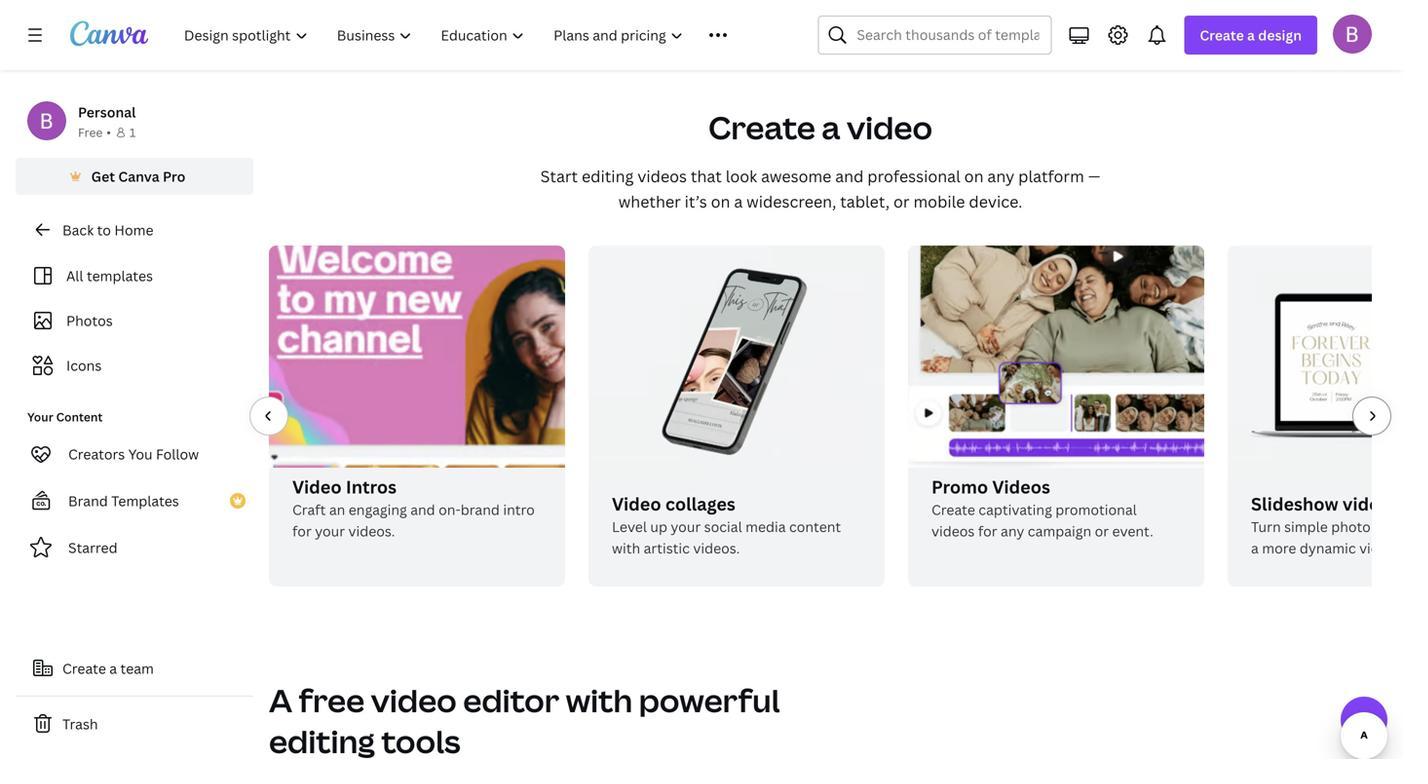 Task type: vqa. For each thing, say whether or not it's contained in the screenshot.
+
no



Task type: describe. For each thing, give the bounding box(es) containing it.
a for design
[[1247, 26, 1255, 44]]

create a design button
[[1184, 16, 1318, 55]]

promo videos image
[[908, 246, 1205, 468]]

tools
[[381, 720, 461, 759]]

videos inside start editing videos that look awesome and professional on any platform — whether it's on a widescreen, tablet, or mobile device.
[[638, 166, 687, 187]]

turn
[[1251, 517, 1281, 536]]

starred link
[[16, 528, 253, 567]]

look
[[726, 166, 757, 187]]

and inside video intros craft an engaging and on-brand intro for your videos.
[[410, 501, 435, 519]]

Search search field
[[857, 17, 1039, 54]]

team
[[120, 659, 154, 678]]

it's
[[685, 191, 707, 212]]

you
[[128, 445, 153, 463]]

templates
[[87, 267, 153, 285]]

all
[[66, 267, 83, 285]]

•
[[106, 124, 111, 140]]

pro
[[163, 167, 185, 186]]

intros
[[346, 475, 397, 499]]

create a design
[[1200, 26, 1302, 44]]

platform
[[1019, 166, 1084, 187]]

campaign
[[1028, 522, 1092, 541]]

photos link
[[27, 302, 242, 339]]

free •
[[78, 124, 111, 140]]

create for create a design
[[1200, 26, 1244, 44]]

create a team
[[62, 659, 154, 678]]

get
[[91, 167, 115, 186]]

a
[[269, 679, 292, 722]]

templates
[[111, 492, 179, 510]]

start
[[540, 166, 578, 187]]

brand templates link
[[16, 481, 253, 520]]

videos inside promo videos create captivating promotional videos for any campaign or event.
[[932, 522, 975, 541]]

brand
[[461, 501, 500, 519]]

slideshow videos image
[[1228, 246, 1403, 485]]

video intros craft an engaging and on-brand intro for your videos.
[[292, 475, 535, 541]]

or inside start editing videos that look awesome and professional on any platform — whether it's on a widescreen, tablet, or mobile device.
[[894, 191, 910, 212]]

for inside promo videos create captivating promotional videos for any campaign or event.
[[978, 522, 998, 541]]

videos. inside the video collages level up your social media content with artistic videos.
[[693, 539, 740, 557]]

0 vertical spatial on
[[964, 166, 984, 187]]

start editing videos that look awesome and professional on any platform — whether it's on a widescreen, tablet, or mobile device.
[[540, 166, 1101, 212]]

craft
[[292, 501, 326, 519]]

content
[[56, 409, 103, 425]]

all templates
[[66, 267, 153, 285]]

that
[[691, 166, 722, 187]]

social
[[704, 517, 742, 536]]

video collages link
[[612, 492, 861, 516]]

get canva pro
[[91, 167, 185, 186]]

creators
[[68, 445, 125, 463]]

any inside promo videos create captivating promotional videos for any campaign or event.
[[1001, 522, 1025, 541]]

icons link
[[27, 347, 242, 384]]

canva
[[118, 167, 159, 186]]

with inside the video collages level up your social media content with artistic videos.
[[612, 539, 640, 557]]

create for create a video
[[708, 106, 815, 149]]

for inside video intros craft an engaging and on-brand intro for your videos.
[[292, 522, 312, 541]]

brand templates
[[68, 492, 179, 510]]

to
[[97, 221, 111, 239]]

editing inside start editing videos that look awesome and professional on any platform — whether it's on a widescreen, tablet, or mobile device.
[[582, 166, 634, 187]]

all templates link
[[27, 257, 242, 294]]

and inside start editing videos that look awesome and professional on any platform — whether it's on a widescreen, tablet, or mobile device.
[[835, 166, 864, 187]]

your inside the video collages level up your social media content with artistic videos.
[[671, 517, 701, 536]]

video collages level up your social media content with artistic videos.
[[612, 492, 841, 557]]

trash
[[62, 715, 98, 733]]

back to home
[[62, 221, 153, 239]]

any inside start editing videos that look awesome and professional on any platform — whether it's on a widescreen, tablet, or mobile device.
[[988, 166, 1015, 187]]

a inside start editing videos that look awesome and professional on any platform — whether it's on a widescreen, tablet, or mobile device.
[[734, 191, 743, 212]]

promotional
[[1056, 501, 1137, 519]]

widescreen,
[[747, 191, 836, 212]]

your inside video intros craft an engaging and on-brand intro for your videos.
[[315, 522, 345, 541]]

content
[[789, 517, 841, 536]]

simple
[[1285, 517, 1328, 536]]



Task type: locate. For each thing, give the bounding box(es) containing it.
a left design
[[1247, 26, 1255, 44]]

with inside a free video editor with powerful editing tools
[[566, 679, 633, 722]]

0 horizontal spatial videos.
[[348, 522, 395, 541]]

create left design
[[1200, 26, 1244, 44]]

1 horizontal spatial and
[[835, 166, 864, 187]]

video intros link
[[292, 475, 542, 499]]

any
[[988, 166, 1015, 187], [1001, 522, 1025, 541]]

videos
[[992, 475, 1050, 499]]

0 horizontal spatial for
[[292, 522, 312, 541]]

a inside create a design dropdown button
[[1247, 26, 1255, 44]]

video up professional on the right top
[[847, 106, 933, 149]]

promo videos create captivating promotional videos for any campaign or event.
[[932, 475, 1154, 541]]

video inside video intros craft an engaging and on-brand intro for your videos.
[[292, 475, 342, 499]]

free
[[299, 679, 365, 722]]

on up the device.
[[964, 166, 984, 187]]

device.
[[969, 191, 1023, 212]]

1 vertical spatial on
[[711, 191, 730, 212]]

a up awesome
[[822, 106, 840, 149]]

with right editor
[[566, 679, 633, 722]]

videos. down engaging
[[348, 522, 395, 541]]

0 horizontal spatial your
[[315, 522, 345, 541]]

0 horizontal spatial or
[[894, 191, 910, 212]]

event.
[[1112, 522, 1154, 541]]

creators you follow
[[68, 445, 199, 463]]

your right the up
[[671, 517, 701, 536]]

create inside create a design dropdown button
[[1200, 26, 1244, 44]]

1 horizontal spatial videos.
[[693, 539, 740, 557]]

video for a
[[847, 106, 933, 149]]

follow
[[156, 445, 199, 463]]

0 horizontal spatial and
[[410, 501, 435, 519]]

on-
[[439, 501, 461, 519]]

for
[[292, 522, 312, 541], [978, 522, 998, 541]]

professional
[[868, 166, 961, 187]]

2 horizontal spatial videos
[[1343, 492, 1399, 516]]

with down level
[[612, 539, 640, 557]]

0 vertical spatial videos
[[638, 166, 687, 187]]

create for create a team
[[62, 659, 106, 678]]

get canva pro button
[[16, 158, 253, 195]]

artistic
[[644, 539, 690, 557]]

back to home link
[[16, 211, 253, 249]]

0 horizontal spatial videos
[[638, 166, 687, 187]]

video up craft
[[292, 475, 342, 499]]

and up tablet,
[[835, 166, 864, 187]]

or inside promo videos create captivating promotional videos for any campaign or event.
[[1095, 522, 1109, 541]]

1 horizontal spatial on
[[964, 166, 984, 187]]

video collages image
[[589, 246, 885, 485]]

1 vertical spatial videos
[[1343, 492, 1399, 516]]

and down video intros link on the bottom left
[[410, 501, 435, 519]]

create left team
[[62, 659, 106, 678]]

video up level
[[612, 492, 661, 516]]

creators you follow link
[[16, 435, 253, 474]]

your content
[[27, 409, 103, 425]]

0 vertical spatial editing
[[582, 166, 634, 187]]

create down the promo
[[932, 501, 975, 519]]

on
[[964, 166, 984, 187], [711, 191, 730, 212]]

trash link
[[16, 705, 253, 744]]

a
[[1247, 26, 1255, 44], [822, 106, 840, 149], [734, 191, 743, 212], [109, 659, 117, 678]]

1 for from the left
[[292, 522, 312, 541]]

your down an
[[315, 522, 345, 541]]

slideshow
[[1251, 492, 1339, 516]]

1 vertical spatial and
[[410, 501, 435, 519]]

captivating
[[979, 501, 1052, 519]]

1 horizontal spatial videos
[[932, 522, 975, 541]]

videos inside slideshow videos turn simple photo prese
[[1343, 492, 1399, 516]]

video inside the video collages level up your social media content with artistic videos.
[[612, 492, 661, 516]]

0 horizontal spatial video
[[292, 475, 342, 499]]

slideshow videos turn simple photo prese
[[1251, 492, 1403, 557]]

video for video intros
[[292, 475, 342, 499]]

videos.
[[348, 522, 395, 541], [693, 539, 740, 557]]

editing inside a free video editor with powerful editing tools
[[269, 720, 375, 759]]

prese
[[1374, 517, 1403, 536]]

1 vertical spatial any
[[1001, 522, 1025, 541]]

1 horizontal spatial video
[[847, 106, 933, 149]]

whether
[[619, 191, 681, 212]]

bob builder image
[[1333, 14, 1372, 53]]

engaging
[[349, 501, 407, 519]]

media
[[746, 517, 786, 536]]

personal
[[78, 103, 136, 121]]

a for video
[[822, 106, 840, 149]]

0 vertical spatial or
[[894, 191, 910, 212]]

1 horizontal spatial or
[[1095, 522, 1109, 541]]

any down 'captivating'
[[1001, 522, 1025, 541]]

design
[[1258, 26, 1302, 44]]

1 horizontal spatial video
[[612, 492, 661, 516]]

for down craft
[[292, 522, 312, 541]]

create inside promo videos create captivating promotional videos for any campaign or event.
[[932, 501, 975, 519]]

1 horizontal spatial your
[[671, 517, 701, 536]]

a inside create a team button
[[109, 659, 117, 678]]

—
[[1088, 166, 1101, 187]]

photo
[[1331, 517, 1371, 536]]

1 vertical spatial with
[[566, 679, 633, 722]]

videos down the promo
[[932, 522, 975, 541]]

create a video
[[708, 106, 933, 149]]

0 vertical spatial video
[[847, 106, 933, 149]]

1 horizontal spatial editing
[[582, 166, 634, 187]]

your
[[27, 409, 53, 425]]

1 horizontal spatial for
[[978, 522, 998, 541]]

videos up prese
[[1343, 492, 1399, 516]]

brand
[[68, 492, 108, 510]]

promo
[[932, 475, 988, 499]]

1
[[129, 124, 136, 140]]

2 for from the left
[[978, 522, 998, 541]]

photos
[[66, 311, 113, 330]]

1 vertical spatial editing
[[269, 720, 375, 759]]

or down professional on the right top
[[894, 191, 910, 212]]

1 vertical spatial video
[[371, 679, 457, 722]]

home
[[114, 221, 153, 239]]

2 vertical spatial videos
[[932, 522, 975, 541]]

or down promotional
[[1095, 522, 1109, 541]]

editor
[[463, 679, 560, 722]]

video right free
[[371, 679, 457, 722]]

video intros image
[[269, 159, 565, 554]]

create inside create a team button
[[62, 659, 106, 678]]

videos. down social
[[693, 539, 740, 557]]

0 vertical spatial and
[[835, 166, 864, 187]]

video for video collages
[[612, 492, 661, 516]]

a left team
[[109, 659, 117, 678]]

with
[[612, 539, 640, 557], [566, 679, 633, 722]]

create up look
[[708, 106, 815, 149]]

1 vertical spatial or
[[1095, 522, 1109, 541]]

slideshow videos link
[[1251, 492, 1403, 516]]

video
[[847, 106, 933, 149], [371, 679, 457, 722]]

0 horizontal spatial editing
[[269, 720, 375, 759]]

videos up whether
[[638, 166, 687, 187]]

or
[[894, 191, 910, 212], [1095, 522, 1109, 541]]

icons
[[66, 356, 102, 375]]

your
[[671, 517, 701, 536], [315, 522, 345, 541]]

None search field
[[818, 16, 1052, 55]]

powerful
[[639, 679, 780, 722]]

for down 'captivating'
[[978, 522, 998, 541]]

a for team
[[109, 659, 117, 678]]

0 horizontal spatial video
[[371, 679, 457, 722]]

video for free
[[371, 679, 457, 722]]

on right it's
[[711, 191, 730, 212]]

a down look
[[734, 191, 743, 212]]

back
[[62, 221, 94, 239]]

starred
[[68, 538, 118, 557]]

videos
[[638, 166, 687, 187], [1343, 492, 1399, 516], [932, 522, 975, 541]]

collages
[[665, 492, 736, 516]]

level
[[612, 517, 647, 536]]

top level navigation element
[[172, 16, 771, 55], [172, 16, 771, 55]]

awesome
[[761, 166, 832, 187]]

an
[[329, 501, 345, 519]]

up
[[650, 517, 668, 536]]

create
[[1200, 26, 1244, 44], [708, 106, 815, 149], [932, 501, 975, 519], [62, 659, 106, 678]]

0 vertical spatial with
[[612, 539, 640, 557]]

tablet,
[[840, 191, 890, 212]]

a free video editor with powerful editing tools
[[269, 679, 780, 759]]

video
[[292, 475, 342, 499], [612, 492, 661, 516]]

and
[[835, 166, 864, 187], [410, 501, 435, 519]]

promo videos link
[[932, 475, 1181, 499]]

videos. inside video intros craft an engaging and on-brand intro for your videos.
[[348, 522, 395, 541]]

intro
[[503, 501, 535, 519]]

create a team button
[[16, 649, 253, 688]]

any up the device.
[[988, 166, 1015, 187]]

free
[[78, 124, 103, 140]]

video inside a free video editor with powerful editing tools
[[371, 679, 457, 722]]

mobile
[[914, 191, 965, 212]]

0 vertical spatial any
[[988, 166, 1015, 187]]

0 horizontal spatial on
[[711, 191, 730, 212]]



